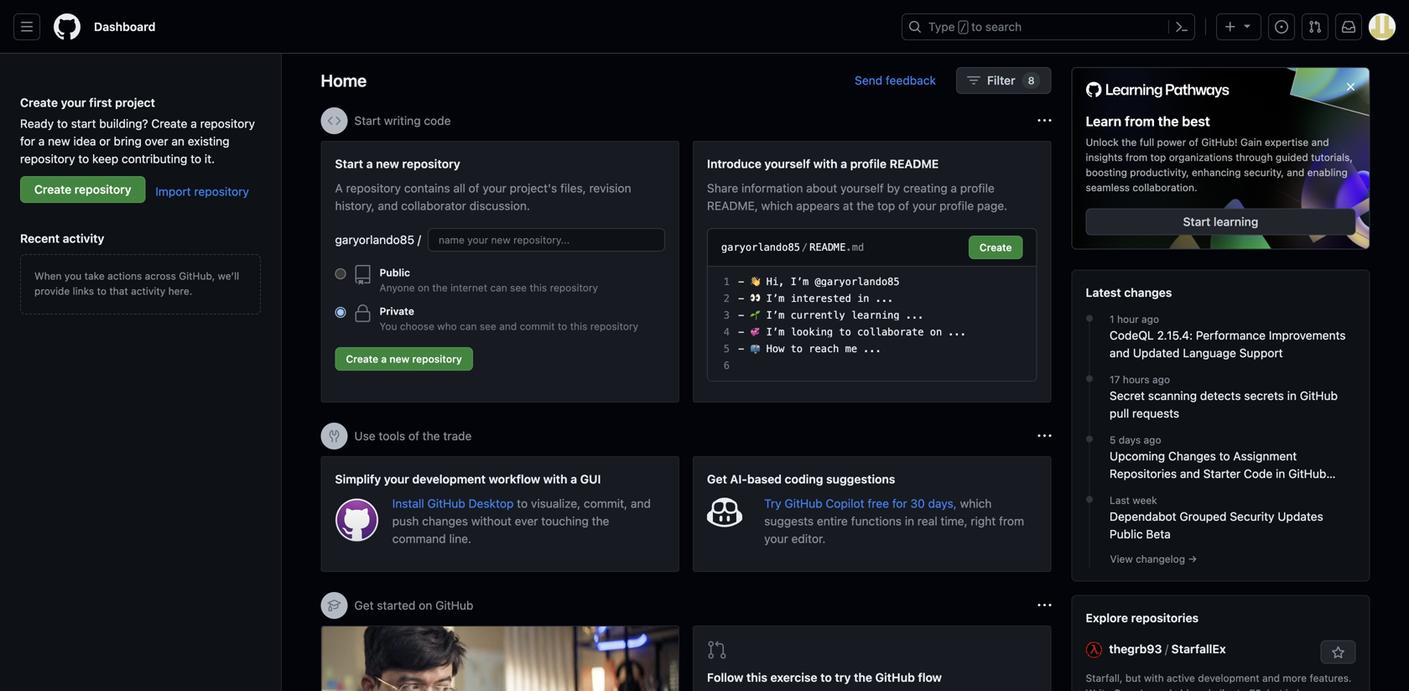 Task type: describe. For each thing, give the bounding box(es) containing it.
secrets
[[1245, 389, 1285, 403]]

bring
[[114, 134, 142, 148]]

chips
[[1175, 688, 1201, 691]]

lock image
[[353, 304, 373, 324]]

insights
[[1086, 151, 1123, 163]]

introduce
[[707, 157, 762, 171]]

to right how
[[791, 343, 803, 355]]

try github copilot free for 30 days, link
[[765, 497, 960, 511]]

in inside 17 hours ago secret scanning detects secrets in github pull requests
[[1288, 389, 1297, 403]]

→
[[1189, 553, 1198, 565]]

the up power
[[1159, 113, 1179, 129]]

exercise
[[771, 671, 818, 685]]

introduce yourself with a profile readme element
[[693, 141, 1052, 403]]

ago for upcoming
[[1144, 434, 1162, 446]]

what is github? image
[[322, 627, 679, 691]]

start writing code
[[355, 114, 451, 128]]

i'm up how
[[767, 326, 785, 338]]

the left trade
[[423, 429, 440, 443]]

provide
[[34, 285, 70, 297]]

import repository
[[155, 185, 249, 199]]

days,
[[929, 497, 957, 511]]

command palette image
[[1176, 20, 1189, 34]]

we'll
[[218, 270, 239, 282]]

your inside 'share information about yourself by creating a profile readme, which appears at the top of your profile page.'
[[913, 199, 937, 213]]

what is github? element
[[321, 626, 680, 691]]

start learning link
[[1086, 208, 1356, 235]]

collaboration.
[[1133, 182, 1198, 193]]

plus image
[[1224, 20, 1238, 34]]

the right try
[[854, 671, 873, 685]]

to left the search
[[972, 20, 983, 34]]

a down ready
[[38, 134, 45, 148]]

dot fill image for upcoming changes to assignment repositories and starter code in github classroom
[[1083, 432, 1097, 446]]

create your first project ready to start building? create a repository for a new idea or bring over an existing repository to keep contributing to it.
[[20, 96, 255, 166]]

ago for secret
[[1153, 374, 1171, 386]]

a up existing
[[191, 117, 197, 130]]

explore element
[[1072, 67, 1371, 691]]

for inside create your first project ready to start building? create a repository for a new idea or bring over an existing repository to keep contributing to it.
[[20, 134, 35, 148]]

view
[[1111, 553, 1133, 565]]

a inside "button"
[[381, 353, 387, 365]]

mortar board image
[[328, 599, 341, 613]]

... right me
[[864, 343, 882, 355]]

on for github
[[419, 599, 432, 613]]

@garyorlando85
[[815, 276, 900, 288]]

how
[[767, 343, 785, 355]]

share information about yourself by creating a profile readme, which appears at the top of your profile page.
[[707, 181, 1008, 213]]

0 vertical spatial readme
[[890, 157, 939, 171]]

to left try
[[821, 671, 832, 685]]

started
[[377, 599, 416, 613]]

4 - from the top
[[738, 326, 745, 338]]

to inside the 5 days ago upcoming changes to assignment repositories and starter code in github classroom
[[1220, 449, 1231, 463]]

code
[[424, 114, 451, 128]]

and down guided
[[1287, 166, 1305, 178]]

when you take actions across github, we'll provide links to that activity here.
[[34, 270, 239, 297]]

private you choose who can see and commit to this repository
[[380, 305, 639, 332]]

the left full
[[1122, 136, 1137, 148]]

without
[[471, 514, 512, 528]]

copilot
[[826, 497, 865, 511]]

why am i seeing this? image
[[1038, 430, 1052, 443]]

create a new repository button
[[335, 347, 473, 371]]

development inside starfall, but with active development and more features. write garry's mod chips similar to e2, but in lua
[[1199, 672, 1260, 684]]

1 for and
[[1110, 313, 1115, 325]]

1 - from the top
[[738, 276, 745, 288]]

notifications image
[[1343, 20, 1356, 34]]

editor.
[[792, 532, 826, 546]]

repository down it.
[[194, 185, 249, 199]]

with for introduce
[[814, 157, 838, 171]]

1 horizontal spatial but
[[1268, 688, 1283, 691]]

anyone
[[380, 282, 415, 294]]

0 vertical spatial yourself
[[765, 157, 811, 171]]

type
[[929, 20, 955, 34]]

public inside last week dependabot grouped security updates public beta
[[1110, 527, 1143, 541]]

repository inside a repository contains all of your project's files, revision history, and collaborator discussion.
[[346, 181, 401, 195]]

create a new repository element
[[335, 155, 665, 378]]

see inside private you choose who can see and commit to this repository
[[480, 321, 497, 332]]

time,
[[941, 514, 968, 528]]

start a new repository
[[335, 157, 461, 171]]

to inside private you choose who can see and commit to this repository
[[558, 321, 568, 332]]

1 vertical spatial from
[[1126, 151, 1148, 163]]

repository up contains in the top of the page
[[402, 157, 461, 171]]

or
[[99, 134, 110, 148]]

1 for -
[[724, 276, 730, 288]]

2 - from the top
[[738, 293, 745, 305]]

to inside the when you take actions across github, we'll provide links to that activity here.
[[97, 285, 107, 297]]

5 inside 1 - 👋 hi, i'm @garyorlando85 2 - 👀 i'm interested in ... 3 - 🌱 i'm currently learning ... 4 - 💞️ i'm looking to collaborate on ... 5 - 📫 how to reach me ... 6
[[724, 343, 730, 355]]

idea
[[73, 134, 96, 148]]

starfall,
[[1086, 672, 1123, 684]]

beta
[[1147, 527, 1171, 541]]

a up 'share information about yourself by creating a profile readme, which appears at the top of your profile page.'
[[841, 157, 848, 171]]

a
[[335, 181, 343, 195]]

1 hour ago codeql 2.15.4: performance improvements and updated language support
[[1110, 313, 1346, 360]]

looking
[[791, 326, 833, 338]]

internet
[[451, 282, 488, 294]]

security
[[1230, 510, 1275, 524]]

star this repository image
[[1332, 646, 1346, 660]]

of right tools
[[409, 429, 420, 443]]

0 horizontal spatial git pull request image
[[707, 640, 728, 660]]

building?
[[99, 117, 148, 130]]

garyorlando85 for garyorlando85 /
[[335, 233, 415, 247]]

on for the
[[418, 282, 430, 294]]

dot fill image for dependabot grouped security updates public beta
[[1083, 493, 1097, 506]]

in inside starfall, but with active development and more features. write garry's mod chips similar to e2, but in lua
[[1286, 688, 1295, 691]]

me
[[846, 343, 858, 355]]

this inside private you choose who can see and commit to this repository
[[570, 321, 588, 332]]

to inside starfall, but with active development and more features. write garry's mod chips similar to e2, but in lua
[[1237, 688, 1247, 691]]

create repository link
[[20, 176, 146, 203]]

on inside 1 - 👋 hi, i'm @garyorlando85 2 - 👀 i'm interested in ... 3 - 🌱 i'm currently learning ... 4 - 💞️ i'm looking to collaborate on ... 5 - 📫 how to reach me ... 6
[[930, 326, 943, 338]]

create for create repository
[[34, 183, 71, 196]]

the inside to visualize, commit, and push changes without ever touching the command line.
[[592, 514, 610, 528]]

and inside starfall, but with active development and more features. write garry's mod chips similar to e2, but in lua
[[1263, 672, 1281, 684]]

by
[[887, 181, 901, 195]]

2 vertical spatial this
[[747, 671, 768, 685]]

and up tutorials,
[[1312, 136, 1330, 148]]

collaborate
[[858, 326, 924, 338]]

secret scanning detects secrets in github pull requests link
[[1110, 387, 1356, 422]]

private
[[380, 305, 414, 317]]

dot fill image for codeql 2.15.4: performance improvements and updated language support
[[1083, 312, 1097, 325]]

feedback
[[886, 73, 936, 87]]

to visualize, commit, and push changes without ever touching the command line.
[[393, 497, 651, 546]]

starfallex
[[1172, 642, 1226, 656]]

... right collaborate
[[949, 326, 967, 338]]

free
[[868, 497, 889, 511]]

of inside a repository contains all of your project's files, revision history, and collaborator discussion.
[[469, 181, 480, 195]]

4
[[724, 326, 730, 338]]

create up the an
[[151, 117, 187, 130]]

new inside create your first project ready to start building? create a repository for a new idea or bring over an existing repository to keep contributing to it.
[[48, 134, 70, 148]]

create repository
[[34, 183, 131, 196]]

create for create a new repository
[[346, 353, 379, 365]]

when
[[34, 270, 62, 282]]

grouped
[[1180, 510, 1227, 524]]

simplify your development workflow with a gui element
[[321, 456, 680, 572]]

last week dependabot grouped security updates public beta
[[1110, 495, 1324, 541]]

30
[[911, 497, 925, 511]]

repo image
[[353, 265, 373, 285]]

trade
[[443, 429, 472, 443]]

2 vertical spatial profile
[[940, 199, 974, 213]]

yourself inside 'share information about yourself by creating a profile readme, which appears at the top of your profile page.'
[[841, 181, 884, 195]]

none submit inside introduce yourself with a profile readme "element"
[[969, 236, 1023, 259]]

this inside public anyone on the internet can see this repository
[[530, 282, 547, 294]]

of inside 'share information about yourself by creating a profile readme, which appears at the top of your profile page.'
[[899, 199, 910, 213]]

github inside get ai-based coding suggestions element
[[785, 497, 823, 511]]

coding
[[785, 472, 824, 486]]

explore
[[1086, 611, 1129, 625]]

6
[[724, 360, 730, 372]]

writing
[[384, 114, 421, 128]]

to left start
[[57, 117, 68, 130]]

your inside create your first project ready to start building? create a repository for a new idea or bring over an existing repository to keep contributing to it.
[[61, 96, 86, 110]]

0 vertical spatial from
[[1125, 113, 1155, 129]]

readme,
[[707, 199, 758, 213]]

upcoming
[[1110, 449, 1166, 463]]

that
[[109, 285, 128, 297]]

5 - from the top
[[738, 343, 745, 355]]

top inside 'share information about yourself by creating a profile readme, which appears at the top of your profile page.'
[[878, 199, 896, 213]]

@thegrb93 profile image
[[1086, 642, 1103, 659]]

repository inside "button"
[[412, 353, 462, 365]]

a left gui
[[571, 472, 577, 486]]

1 horizontal spatial git pull request image
[[1309, 20, 1323, 34]]

i'm down the hi,
[[767, 293, 785, 305]]

5 inside the 5 days ago upcoming changes to assignment repositories and starter code in github classroom
[[1110, 434, 1116, 446]]

entire
[[817, 514, 848, 528]]

changes
[[1169, 449, 1217, 463]]

boosting
[[1086, 166, 1128, 178]]

mod
[[1152, 688, 1173, 691]]

upcoming changes to assignment repositories and starter code in github classroom link
[[1110, 448, 1356, 498]]

learn from the best unlock the full power of github! gain expertise and insights from top organizations through guided tutorials, boosting productivity, enhancing security, and enabling seamless collaboration.
[[1086, 113, 1353, 193]]

a up history,
[[366, 157, 373, 171]]

the inside 'share information about yourself by creating a profile readme, which appears at the top of your profile page.'
[[857, 199, 875, 213]]

repository down ready
[[20, 152, 75, 166]]

introduce yourself with a profile readme
[[707, 157, 939, 171]]

... up collaborate
[[906, 310, 924, 321]]

repositories
[[1110, 467, 1177, 481]]

tutorials,
[[1312, 151, 1353, 163]]



Task type: vqa. For each thing, say whether or not it's contained in the screenshot.
features.
yes



Task type: locate. For each thing, give the bounding box(es) containing it.
1 vertical spatial public
[[1110, 527, 1143, 541]]

1 left hour
[[1110, 313, 1115, 325]]

1 horizontal spatial 1
[[1110, 313, 1115, 325]]

repository up existing
[[200, 117, 255, 130]]

create inside 'link'
[[34, 183, 71, 196]]

public down dependabot
[[1110, 527, 1143, 541]]

suggests
[[765, 514, 814, 528]]

github inside the 5 days ago upcoming changes to assignment repositories and starter code in github classroom
[[1289, 467, 1327, 481]]

0 vertical spatial profile
[[851, 157, 887, 171]]

for inside get ai-based coding suggestions element
[[893, 497, 908, 511]]

0 vertical spatial for
[[20, 134, 35, 148]]

garyorlando85 inside create a new repository element
[[335, 233, 415, 247]]

see
[[510, 282, 527, 294], [480, 321, 497, 332]]

to up ever
[[517, 497, 528, 511]]

with inside introduce yourself with a profile readme "element"
[[814, 157, 838, 171]]

get for get started on github
[[355, 599, 374, 613]]

1 horizontal spatial 5
[[1110, 434, 1116, 446]]

codeql 2.15.4: performance improvements and updated language support link
[[1110, 327, 1356, 362]]

which inside 'share information about yourself by creating a profile readme, which appears at the top of your profile page.'
[[762, 199, 793, 213]]

readme down appears
[[810, 242, 846, 253]]

for
[[20, 134, 35, 148], [893, 497, 908, 511]]

dot fill image left 17
[[1083, 372, 1097, 386]]

your up discussion.
[[483, 181, 507, 195]]

1 inside 1 - 👋 hi, i'm @garyorlando85 2 - 👀 i'm interested in ... 3 - 🌱 i'm currently learning ... 4 - 💞️ i'm looking to collaborate on ... 5 - 📫 how to reach me ... 6
[[724, 276, 730, 288]]

last
[[1110, 495, 1130, 506]]

github down simplify your development workflow with a gui
[[428, 497, 466, 511]]

with inside simplify your development workflow with a gui element
[[544, 472, 568, 486]]

start learning
[[1184, 215, 1259, 229]]

2 vertical spatial new
[[390, 353, 410, 365]]

get right mortar board icon
[[355, 599, 374, 613]]

1 vertical spatial changes
[[422, 514, 468, 528]]

more
[[1283, 672, 1308, 684]]

- left 🌱
[[738, 310, 745, 321]]

repository inside public anyone on the internet can see this repository
[[550, 282, 598, 294]]

follow this exercise to try the github flow
[[707, 671, 942, 685]]

code image
[[328, 114, 341, 128]]

write
[[1086, 688, 1111, 691]]

ago up upcoming
[[1144, 434, 1162, 446]]

dot fill image for secret scanning detects secrets in github pull requests
[[1083, 372, 1097, 386]]

ago inside 17 hours ago secret scanning detects secrets in github pull requests
[[1153, 374, 1171, 386]]

search
[[986, 20, 1022, 34]]

create up recent activity
[[34, 183, 71, 196]]

try
[[765, 497, 782, 511]]

public up anyone
[[380, 267, 410, 279]]

/ for garyorlando85 / readme .md
[[802, 242, 808, 253]]

1 why am i seeing this? image from the top
[[1038, 114, 1052, 128]]

development up install github desktop link
[[412, 472, 486, 486]]

dot fill image left last
[[1083, 493, 1097, 506]]

0 vertical spatial see
[[510, 282, 527, 294]]

i'm right 🌱
[[767, 310, 785, 321]]

create
[[20, 96, 58, 110], [151, 117, 187, 130], [34, 183, 71, 196], [346, 353, 379, 365]]

line.
[[449, 532, 472, 546]]

repository down keep on the top of the page
[[75, 183, 131, 196]]

dot fill image
[[1083, 312, 1097, 325], [1083, 372, 1097, 386], [1083, 432, 1097, 446], [1083, 493, 1097, 506]]

1 vertical spatial activity
[[131, 285, 165, 297]]

issue opened image
[[1276, 20, 1289, 34]]

1 dot fill image from the top
[[1083, 312, 1097, 325]]

import
[[155, 185, 191, 199]]

repository inside private you choose who can see and commit to this repository
[[591, 321, 639, 332]]

/ inside create a new repository element
[[418, 233, 421, 247]]

1 vertical spatial ago
[[1153, 374, 1171, 386]]

2 horizontal spatial with
[[1145, 672, 1164, 684]]

start for start a new repository
[[335, 157, 363, 171]]

1 vertical spatial for
[[893, 497, 908, 511]]

language
[[1183, 346, 1237, 360]]

repository right the commit at the left of the page
[[591, 321, 639, 332]]

detects
[[1201, 389, 1242, 403]]

a inside 'share information about yourself by creating a profile readme, which appears at the top of your profile page.'
[[951, 181, 958, 195]]

none radio inside create a new repository element
[[335, 307, 346, 318]]

0 vertical spatial which
[[762, 199, 793, 213]]

/ for thegrb93 / starfallex
[[1166, 642, 1169, 656]]

2 vertical spatial start
[[1184, 215, 1211, 229]]

in down more
[[1286, 688, 1295, 691]]

garyorlando85 for garyorlando85 / readme .md
[[722, 242, 800, 253]]

top up productivity, on the top right of page
[[1151, 151, 1167, 163]]

yourself up at at the right of the page
[[841, 181, 884, 195]]

project's
[[510, 181, 557, 195]]

0 horizontal spatial get
[[355, 599, 374, 613]]

0 vertical spatial activity
[[63, 232, 104, 245]]

1 horizontal spatial changes
[[1125, 286, 1173, 299]]

1 vertical spatial development
[[1199, 672, 1260, 684]]

new inside "button"
[[390, 353, 410, 365]]

view changelog →
[[1111, 553, 1198, 565]]

start up a
[[335, 157, 363, 171]]

0 horizontal spatial for
[[20, 134, 35, 148]]

on inside public anyone on the internet can see this repository
[[418, 282, 430, 294]]

github right started on the left bottom
[[436, 599, 474, 613]]

start for start learning
[[1184, 215, 1211, 229]]

0 vertical spatial with
[[814, 157, 838, 171]]

classroom
[[1110, 485, 1168, 498]]

top down by
[[878, 199, 896, 213]]

1 horizontal spatial yourself
[[841, 181, 884, 195]]

0 vertical spatial this
[[530, 282, 547, 294]]

why am i seeing this? image for follow this exercise to try the github flow
[[1038, 599, 1052, 613]]

week
[[1133, 495, 1158, 506]]

0 horizontal spatial public
[[380, 267, 410, 279]]

the right at at the right of the page
[[857, 199, 875, 213]]

why am i seeing this? image for share information about yourself by creating a profile readme, which appears at the top of your profile page.
[[1038, 114, 1052, 128]]

send feedback link
[[855, 72, 936, 89]]

close image
[[1345, 80, 1358, 94]]

2 dot fill image from the top
[[1083, 372, 1097, 386]]

and inside 1 hour ago codeql 2.15.4: performance improvements and updated language support
[[1110, 346, 1130, 360]]

changelog
[[1136, 553, 1186, 565]]

start for start writing code
[[355, 114, 381, 128]]

about
[[807, 181, 838, 195]]

/ inside type / to search
[[961, 22, 967, 34]]

0 vertical spatial on
[[418, 282, 430, 294]]

on right collaborate
[[930, 326, 943, 338]]

with inside starfall, but with active development and more features. write garry's mod chips similar to e2, but in lua
[[1145, 672, 1164, 684]]

None radio
[[335, 269, 346, 279]]

right
[[971, 514, 996, 528]]

...
[[876, 293, 894, 305], [906, 310, 924, 321], [949, 326, 967, 338], [864, 343, 882, 355]]

in inside which suggests entire functions in real time, right from your editor.
[[905, 514, 915, 528]]

/ inside explore repositories navigation
[[1166, 642, 1169, 656]]

/ for garyorlando85 /
[[418, 233, 421, 247]]

in inside the 5 days ago upcoming changes to assignment repositories and starter code in github classroom
[[1276, 467, 1286, 481]]

ago up scanning
[[1153, 374, 1171, 386]]

0 horizontal spatial see
[[480, 321, 497, 332]]

install github desktop link
[[393, 497, 517, 511]]

None submit
[[969, 236, 1023, 259]]

github left flow
[[876, 671, 915, 685]]

1 horizontal spatial this
[[570, 321, 588, 332]]

filter image
[[967, 74, 981, 87]]

to up me
[[839, 326, 852, 338]]

scanning
[[1149, 389, 1197, 403]]

/ down appears
[[802, 242, 808, 253]]

productivity,
[[1131, 166, 1190, 178]]

1 vertical spatial which
[[960, 497, 992, 511]]

0 horizontal spatial which
[[762, 199, 793, 213]]

your inside which suggests entire functions in real time, right from your editor.
[[765, 532, 789, 546]]

0 horizontal spatial garyorlando85
[[335, 233, 415, 247]]

0 horizontal spatial top
[[878, 199, 896, 213]]

1 vertical spatial can
[[460, 321, 477, 332]]

0 vertical spatial changes
[[1125, 286, 1173, 299]]

flow
[[918, 671, 942, 685]]

1 vertical spatial get
[[355, 599, 374, 613]]

garyorlando85 up 👋
[[722, 242, 800, 253]]

ago inside 1 hour ago codeql 2.15.4: performance improvements and updated language support
[[1142, 313, 1160, 325]]

0 horizontal spatial 1
[[724, 276, 730, 288]]

simplify
[[335, 472, 381, 486]]

2 why am i seeing this? image from the top
[[1038, 599, 1052, 613]]

4 dot fill image from the top
[[1083, 493, 1097, 506]]

- left 💞️ in the right of the page
[[738, 326, 745, 338]]

to left e2,
[[1237, 688, 1247, 691]]

1 horizontal spatial for
[[893, 497, 908, 511]]

0 vertical spatial development
[[412, 472, 486, 486]]

with up mod
[[1145, 672, 1164, 684]]

new left the idea
[[48, 134, 70, 148]]

activity
[[63, 232, 104, 245], [131, 285, 165, 297]]

github inside 17 hours ago secret scanning detects secrets in github pull requests
[[1301, 389, 1338, 403]]

1 horizontal spatial development
[[1199, 672, 1260, 684]]

1 vertical spatial top
[[878, 199, 896, 213]]

hi,
[[767, 276, 785, 288]]

1 horizontal spatial readme
[[890, 157, 939, 171]]

to left it.
[[191, 152, 201, 166]]

1 horizontal spatial top
[[1151, 151, 1167, 163]]

to inside to visualize, commit, and push changes without ever touching the command line.
[[517, 497, 528, 511]]

which up right
[[960, 497, 992, 511]]

use
[[355, 429, 376, 443]]

changes inside explore element
[[1125, 286, 1173, 299]]

follow
[[707, 671, 744, 685]]

latest
[[1086, 286, 1122, 299]]

1 vertical spatial learning
[[852, 310, 900, 321]]

with for starfall,
[[1145, 672, 1164, 684]]

a repository contains all of your project's files, revision history, and collaborator discussion.
[[335, 181, 632, 213]]

your inside a repository contains all of your project's files, revision history, and collaborator discussion.
[[483, 181, 507, 195]]

0 vertical spatial 5
[[724, 343, 730, 355]]

None radio
[[335, 307, 346, 318]]

create inside "button"
[[346, 353, 379, 365]]

0 vertical spatial ago
[[1142, 313, 1160, 325]]

your up start
[[61, 96, 86, 110]]

changes inside to visualize, commit, and push changes without ever touching the command line.
[[422, 514, 468, 528]]

i'm right the hi,
[[791, 276, 809, 288]]

0 vertical spatial public
[[380, 267, 410, 279]]

0 vertical spatial learning
[[1214, 215, 1259, 229]]

- left "📫"
[[738, 343, 745, 355]]

top inside learn from the best unlock the full power of github! gain expertise and insights from top organizations through guided tutorials, boosting productivity, enhancing security, and enabling seamless collaboration.
[[1151, 151, 1167, 163]]

your
[[61, 96, 86, 110], [483, 181, 507, 195], [913, 199, 937, 213], [384, 472, 409, 486], [765, 532, 789, 546]]

but up garry's
[[1126, 672, 1142, 684]]

1 vertical spatial why am i seeing this? image
[[1038, 599, 1052, 613]]

0 vertical spatial 1
[[724, 276, 730, 288]]

0 horizontal spatial but
[[1126, 672, 1142, 684]]

currently
[[791, 310, 846, 321]]

start right code image
[[355, 114, 381, 128]]

repository up history,
[[346, 181, 401, 195]]

recent activity
[[20, 232, 104, 245]]

links
[[73, 285, 94, 297]]

github inside simplify your development workflow with a gui element
[[428, 497, 466, 511]]

0 vertical spatial git pull request image
[[1309, 20, 1323, 34]]

desktop
[[469, 497, 514, 511]]

triangle down image
[[1241, 19, 1255, 32]]

unlock
[[1086, 136, 1119, 148]]

1 horizontal spatial which
[[960, 497, 992, 511]]

learning up collaborate
[[852, 310, 900, 321]]

development up the similar
[[1199, 672, 1260, 684]]

dashboard link
[[87, 13, 162, 40]]

1 vertical spatial yourself
[[841, 181, 884, 195]]

0 horizontal spatial development
[[412, 472, 486, 486]]

5 days ago upcoming changes to assignment repositories and starter code in github classroom
[[1110, 434, 1327, 498]]

0 vertical spatial why am i seeing this? image
[[1038, 114, 1052, 128]]

0 vertical spatial start
[[355, 114, 381, 128]]

actions
[[107, 270, 142, 282]]

try github copilot free for 30 days,
[[765, 497, 960, 511]]

1 inside 1 hour ago codeql 2.15.4: performance improvements and updated language support
[[1110, 313, 1115, 325]]

garyorlando85 up repo icon
[[335, 233, 415, 247]]

1 vertical spatial git pull request image
[[707, 640, 728, 660]]

github up updates
[[1289, 467, 1327, 481]]

can inside public anyone on the internet can see this repository
[[490, 282, 508, 294]]

1 vertical spatial 1
[[1110, 313, 1115, 325]]

in inside 1 - 👋 hi, i'm @garyorlando85 2 - 👀 i'm interested in ... 3 - 🌱 i'm currently learning ... 4 - 💞️ i'm looking to collaborate on ... 5 - 📫 how to reach me ... 6
[[858, 293, 870, 305]]

explore repositories navigation
[[1072, 595, 1371, 691]]

learn
[[1086, 113, 1122, 129]]

start inside explore element
[[1184, 215, 1211, 229]]

of inside learn from the best unlock the full power of github! gain expertise and insights from top organizations through guided tutorials, boosting productivity, enhancing security, and enabling seamless collaboration.
[[1190, 136, 1199, 148]]

/ for type / to search
[[961, 22, 967, 34]]

suggestions
[[827, 472, 896, 486]]

ago inside the 5 days ago upcoming changes to assignment repositories and starter code in github classroom
[[1144, 434, 1162, 446]]

garyorlando85 inside introduce yourself with a profile readme "element"
[[722, 242, 800, 253]]

public inside public anyone on the internet can see this repository
[[380, 267, 410, 279]]

0 vertical spatial get
[[707, 472, 727, 486]]

from inside which suggests entire functions in real time, right from your editor.
[[999, 514, 1025, 528]]

a right creating
[[951, 181, 958, 195]]

- left 👋
[[738, 276, 745, 288]]

dependabot
[[1110, 510, 1177, 524]]

1 vertical spatial profile
[[961, 181, 995, 195]]

none radio inside create a new repository element
[[335, 269, 346, 279]]

5
[[724, 343, 730, 355], [1110, 434, 1116, 446]]

through
[[1236, 151, 1273, 163]]

8
[[1028, 75, 1035, 86]]

github desktop image
[[335, 498, 379, 542]]

0 horizontal spatial learning
[[852, 310, 900, 321]]

expertise
[[1265, 136, 1309, 148]]

activity up you
[[63, 232, 104, 245]]

from right right
[[999, 514, 1025, 528]]

learning inside explore element
[[1214, 215, 1259, 229]]

commit
[[520, 321, 555, 332]]

1 - 👋 hi, i'm @garyorlando85 2 - 👀 i'm interested in ... 3 - 🌱 i'm currently learning ... 4 - 💞️ i'm looking to collaborate on ... 5 - 📫 how to reach me ... 6
[[724, 276, 967, 372]]

homepage image
[[54, 13, 81, 40]]

1 vertical spatial this
[[570, 321, 588, 332]]

in down @garyorlando85
[[858, 293, 870, 305]]

Repository name text field
[[428, 228, 665, 252]]

👋
[[751, 276, 761, 288]]

changes down install github desktop
[[422, 514, 468, 528]]

organizations
[[1170, 151, 1233, 163]]

a
[[191, 117, 197, 130], [38, 134, 45, 148], [366, 157, 373, 171], [841, 157, 848, 171], [951, 181, 958, 195], [381, 353, 387, 365], [571, 472, 577, 486]]

of down by
[[899, 199, 910, 213]]

of
[[1190, 136, 1199, 148], [469, 181, 480, 195], [899, 199, 910, 213], [409, 429, 420, 443]]

visualize,
[[531, 497, 581, 511]]

repository inside 'link'
[[75, 183, 131, 196]]

dependabot grouped security updates public beta link
[[1110, 508, 1356, 543]]

3 dot fill image from the top
[[1083, 432, 1097, 446]]

0 horizontal spatial yourself
[[765, 157, 811, 171]]

3
[[724, 310, 730, 321]]

which down information
[[762, 199, 793, 213]]

0 horizontal spatial activity
[[63, 232, 104, 245]]

get started on github
[[355, 599, 474, 613]]

dot fill image left days
[[1083, 432, 1097, 446]]

1 vertical spatial 5
[[1110, 434, 1116, 446]]

for down ready
[[20, 134, 35, 148]]

1 up 2 at the top right of page
[[724, 276, 730, 288]]

and left the commit at the left of the page
[[499, 321, 517, 332]]

github logo image
[[1086, 81, 1231, 98]]

new for create
[[390, 353, 410, 365]]

start inside create a new repository element
[[335, 157, 363, 171]]

type / to search
[[929, 20, 1022, 34]]

1 vertical spatial but
[[1268, 688, 1283, 691]]

at
[[843, 199, 854, 213]]

1 vertical spatial readme
[[810, 242, 846, 253]]

starter
[[1204, 467, 1241, 481]]

the inside public anyone on the internet can see this repository
[[433, 282, 448, 294]]

learning
[[1214, 215, 1259, 229], [852, 310, 900, 321]]

can inside private you choose who can see and commit to this repository
[[460, 321, 477, 332]]

ago
[[1142, 313, 1160, 325], [1153, 374, 1171, 386], [1144, 434, 1162, 446]]

profile left the page.
[[940, 199, 974, 213]]

touching
[[542, 514, 589, 528]]

development
[[412, 472, 486, 486], [1199, 672, 1260, 684]]

1 vertical spatial new
[[376, 157, 399, 171]]

0 horizontal spatial this
[[530, 282, 547, 294]]

.md
[[846, 242, 864, 253]]

💞️
[[751, 326, 761, 338]]

this right follow
[[747, 671, 768, 685]]

get left ai-
[[707, 472, 727, 486]]

from down full
[[1126, 151, 1148, 163]]

on right anyone
[[418, 282, 430, 294]]

2 vertical spatial ago
[[1144, 434, 1162, 446]]

install github desktop
[[393, 497, 517, 511]]

project
[[115, 96, 155, 110]]

... down @garyorlando85
[[876, 293, 894, 305]]

first
[[89, 96, 112, 110]]

use tools of the trade
[[355, 429, 472, 443]]

new for start
[[376, 157, 399, 171]]

1 horizontal spatial see
[[510, 282, 527, 294]]

0 horizontal spatial changes
[[422, 514, 468, 528]]

0 vertical spatial top
[[1151, 151, 1167, 163]]

guided
[[1276, 151, 1309, 163]]

create for create your first project ready to start building? create a repository for a new idea or bring over an existing repository to keep contributing to it.
[[20, 96, 58, 110]]

contributing
[[122, 152, 187, 166]]

git pull request image
[[1309, 20, 1323, 34], [707, 640, 728, 660]]

and up e2,
[[1263, 672, 1281, 684]]

to up starter
[[1220, 449, 1231, 463]]

tools
[[379, 429, 405, 443]]

0 horizontal spatial with
[[544, 472, 568, 486]]

0 horizontal spatial 5
[[724, 343, 730, 355]]

0 vertical spatial new
[[48, 134, 70, 148]]

1 vertical spatial on
[[930, 326, 943, 338]]

in left real
[[905, 514, 915, 528]]

your up install
[[384, 472, 409, 486]]

this
[[530, 282, 547, 294], [570, 321, 588, 332], [747, 671, 768, 685]]

1 vertical spatial with
[[544, 472, 568, 486]]

repository down who
[[412, 353, 462, 365]]

and inside private you choose who can see and commit to this repository
[[499, 321, 517, 332]]

1 horizontal spatial can
[[490, 282, 508, 294]]

why am i seeing this? image
[[1038, 114, 1052, 128], [1038, 599, 1052, 613]]

1 horizontal spatial learning
[[1214, 215, 1259, 229]]

1 horizontal spatial get
[[707, 472, 727, 486]]

2 horizontal spatial this
[[747, 671, 768, 685]]

send
[[855, 73, 883, 87]]

0 vertical spatial but
[[1126, 672, 1142, 684]]

1 vertical spatial start
[[335, 157, 363, 171]]

changes up hour
[[1125, 286, 1173, 299]]

this up the commit at the left of the page
[[530, 282, 547, 294]]

with up visualize,
[[544, 472, 568, 486]]

/ down "collaborator"
[[418, 233, 421, 247]]

see inside public anyone on the internet can see this repository
[[510, 282, 527, 294]]

3 - from the top
[[738, 310, 745, 321]]

ago for codeql
[[1142, 313, 1160, 325]]

get for get ai-based coding suggestions
[[707, 472, 727, 486]]

/ inside introduce yourself with a profile readme "element"
[[802, 242, 808, 253]]

new down writing
[[376, 157, 399, 171]]

learning inside 1 - 👋 hi, i'm @garyorlando85 2 - 👀 i'm interested in ... 3 - 🌱 i'm currently learning ... 4 - 💞️ i'm looking to collaborate on ... 5 - 📫 how to reach me ... 6
[[852, 310, 900, 321]]

all
[[454, 181, 466, 195]]

1 horizontal spatial activity
[[131, 285, 165, 297]]

of up "organizations"
[[1190, 136, 1199, 148]]

git pull request image up follow
[[707, 640, 728, 660]]

- left 👀
[[738, 293, 745, 305]]

and inside a repository contains all of your project's files, revision history, and collaborator discussion.
[[378, 199, 398, 213]]

get
[[707, 472, 727, 486], [355, 599, 374, 613]]

0 horizontal spatial readme
[[810, 242, 846, 253]]

create down lock "icon"
[[346, 353, 379, 365]]

garyorlando85 /
[[335, 233, 421, 247]]

github!
[[1202, 136, 1238, 148]]

activity inside the when you take actions across github, we'll provide links to that activity here.
[[131, 285, 165, 297]]

hour
[[1118, 313, 1139, 325]]

the down commit,
[[592, 514, 610, 528]]

and inside the 5 days ago upcoming changes to assignment repositories and starter code in github classroom
[[1181, 467, 1201, 481]]

🌱
[[751, 310, 761, 321]]

reach
[[809, 343, 839, 355]]

git pull request image left notifications icon
[[1309, 20, 1323, 34]]

2 vertical spatial with
[[1145, 672, 1164, 684]]

1 vertical spatial see
[[480, 321, 497, 332]]

the left internet at the top left
[[433, 282, 448, 294]]

5 up 6
[[724, 343, 730, 355]]

tools image
[[328, 430, 341, 443]]

which inside which suggests entire functions in real time, right from your editor.
[[960, 497, 992, 511]]

2 vertical spatial on
[[419, 599, 432, 613]]

1 horizontal spatial public
[[1110, 527, 1143, 541]]

share
[[707, 181, 739, 195]]

0 horizontal spatial can
[[460, 321, 477, 332]]

to down the idea
[[78, 152, 89, 166]]

0 vertical spatial can
[[490, 282, 508, 294]]

which suggests entire functions in real time, right from your editor.
[[765, 497, 1025, 546]]

1 horizontal spatial garyorlando85
[[722, 242, 800, 253]]

get ai-based coding suggestions element
[[693, 456, 1052, 572]]

and inside to visualize, commit, and push changes without ever touching the command line.
[[631, 497, 651, 511]]

5 left days
[[1110, 434, 1116, 446]]



